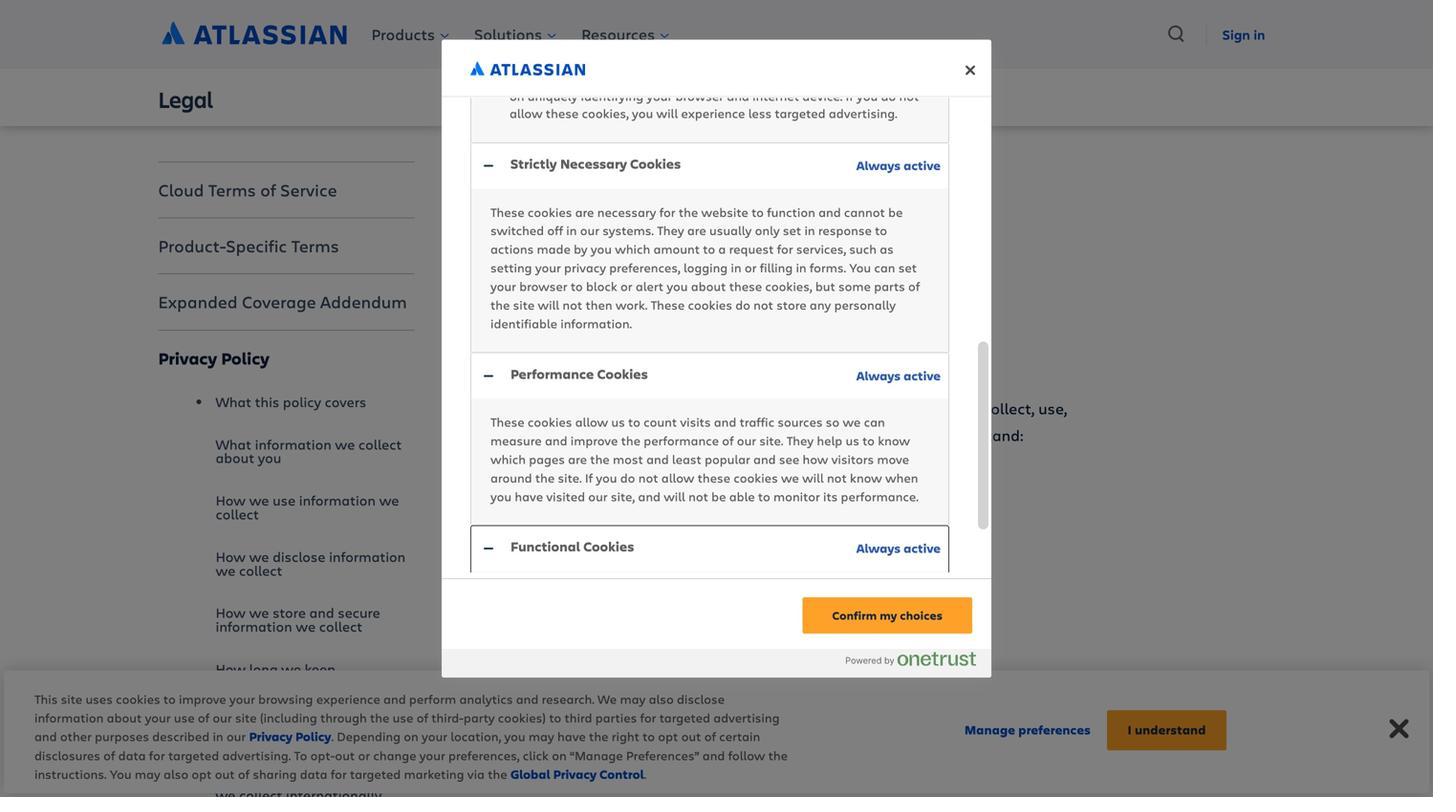 Task type: locate. For each thing, give the bounding box(es) containing it.
a
[[787, 53, 795, 69], [719, 241, 726, 257]]

your up the marketing
[[420, 747, 445, 764]]

store up browsing
[[273, 604, 306, 622]]

based
[[888, 70, 924, 87]]

1 vertical spatial improve
[[179, 691, 226, 708]]

2 always active from the top
[[857, 368, 941, 384]]

is left traffic
[[725, 398, 737, 419]]

on down build at the right of page
[[749, 70, 764, 87]]

set up those in the top left of the page
[[641, 35, 660, 52]]

1 vertical spatial how
[[803, 451, 829, 468]]

0 vertical spatial out
[[682, 728, 701, 745]]

advertising up profile
[[799, 35, 866, 52]]

targeted inside these cookies may be set through our site by our advertising partners. they may be used by those companies to build a profile of your interests and show you relevant adverts on other sites. they are based on uniquely identifying your browser and internet device. if you do not allow these cookies, you will experience less targeted advertising.
[[775, 105, 826, 122]]

covers inside what this policy covers link
[[325, 393, 367, 411]]

strictly necessary cookies
[[511, 155, 681, 173]]

experience down "adverts"
[[681, 105, 745, 122]]

and up 'disclosures' on the bottom
[[34, 728, 57, 745]]

0 vertical spatial through
[[663, 35, 709, 52]]

can down as
[[874, 259, 896, 276]]

build
[[755, 53, 784, 69]]

and up browsing
[[309, 604, 334, 622]]

targeted up preferences"
[[660, 710, 711, 726]]

0 horizontal spatial how to access and control your information
[[216, 716, 388, 749]]

2 vertical spatial do
[[620, 470, 636, 486]]

these cookies may be set through our site by our advertising partners. they may be used by those companies to build a profile of your interests and show you relevant adverts on other sites. they are based on uniquely identifying your browser and internet device. if you do not allow these cookies, you will experience less targeted advertising.
[[510, 35, 924, 122]]

0 horizontal spatial preferences,
[[449, 747, 520, 764]]

. inside . depending on your location, you may have the right to opt out of certain disclosures of data for targeted advertising. to opt-out or change your preferences, click on "manage preferences" and follow the instructions. you may also opt out of sharing data for targeted marketing via the
[[331, 728, 334, 745]]

privacy down expanded
[[158, 347, 217, 369]]

1 vertical spatial how we use information we collect
[[483, 524, 743, 545]]

always active up 'transparent'
[[857, 368, 941, 384]]

what information we collect about you
[[216, 435, 402, 467], [483, 475, 767, 495]]

0 vertical spatial site.
[[760, 432, 784, 449]]

monitor
[[774, 488, 820, 505]]

1 horizontal spatial how we transfer information we collect internationally
[[483, 773, 885, 794]]

and up uniquely
[[565, 70, 587, 87]]

active for strictly necessary cookies
[[904, 157, 941, 174]]

1 horizontal spatial how long we keep information
[[483, 674, 706, 694]]

do
[[881, 87, 896, 104], [736, 297, 751, 313], [620, 470, 636, 486]]

choices
[[900, 608, 943, 623]]

improve down important
[[571, 432, 618, 449]]

these inside these cookies allow us to count visits and traffic sources so we can measure and improve the performance of our site. they help us to know which pages are the most and least popular and see how visitors move around the site. if you do not allow these cookies we will not know when you have visited our site, and will not be able to monitor its performance.
[[491, 414, 525, 430]]

can inside these cookies allow us to count visits and traffic sources so we can measure and improve the performance of our site. they help us to know which pages are the most and least popular and see how visitors move around the site. if you do not allow these cookies we will not know when you have visited our site, and will not be able to monitor its performance.
[[864, 414, 885, 430]]

may
[[595, 35, 620, 52], [540, 53, 566, 69], [620, 691, 646, 708], [529, 728, 554, 745], [135, 766, 160, 783]]

keep for rightmost 'how long we keep information' link
[[582, 674, 617, 694]]

in right off at top left
[[566, 222, 577, 239]]

do down based
[[881, 87, 896, 104]]

your down setting
[[491, 278, 516, 295]]

cloud
[[158, 179, 204, 201]]

do inside these cookies allow us to count visits and traffic sources so we can measure and improve the performance of our site. they help us to know which pages are the most and least popular and see how visitors move around the site. if you do not allow these cookies we will not know when you have visited our site, and will not be able to monitor its performance.
[[620, 470, 636, 486]]

1 always active from the top
[[857, 157, 941, 174]]

site inside 'these cookies are necessary for the website to function and cannot be switched off in our systems. they are usually only set in response to actions made by you which amount to a request for services, such as setting your privacy preferences, logging in or filling in forms. you can set your browser to block or alert you about these cookies, but some parts of the site will not then work. these cookies do not store any personally identifiable information.'
[[513, 297, 535, 313]]

and inside 'these cookies are necessary for the website to function and cannot be switched off in our systems. they are usually only set in response to actions made by you which amount to a request for services, such as setting your privacy preferences, logging in or filling in forms. you can set your browser to block or alert you about these cookies, but some parts of the site will not then work. these cookies do not store any personally identifiable information.'
[[819, 203, 841, 220]]

your privacy is important to us, and so is being transparent about how we collect, use, and share information about you. this policy is intended to help you understand:
[[445, 398, 1068, 446]]

of left service
[[260, 179, 276, 201]]

0 horizontal spatial a
[[719, 241, 726, 257]]

also down the described
[[164, 766, 189, 783]]

set up "parts"
[[899, 259, 917, 276]]

of inside these cookies allow us to count visits and traffic sources so we can measure and improve the performance of our site. they help us to know which pages are the most and least popular and see how visitors move around the site. if you do not allow these cookies we will not know when you have visited our site, and will not be able to monitor its performance.
[[722, 432, 734, 449]]

privacy
[[445, 168, 592, 229], [158, 347, 217, 369], [249, 729, 293, 745], [553, 767, 597, 783]]

1 horizontal spatial browser
[[676, 87, 724, 104]]

0 horizontal spatial how we disclose information we collect link
[[216, 536, 415, 592]]

cookies down site, at the left of page
[[584, 538, 634, 556]]

services,
[[797, 241, 847, 257]]

(
[[668, 252, 672, 272]]

terms down service
[[291, 235, 339, 257]]

how we disclose information we collect
[[216, 547, 406, 580], [483, 574, 773, 595]]

opt
[[658, 728, 678, 745], [192, 766, 212, 783]]

0 horizontal spatial if
[[585, 470, 593, 486]]

important
[[553, 398, 626, 419]]

device.
[[803, 87, 843, 104]]

0 horizontal spatial site.
[[558, 470, 582, 486]]

0 vertical spatial which
[[615, 241, 651, 257]]

performance
[[644, 432, 719, 449]]

follow
[[728, 747, 765, 764]]

as
[[880, 241, 894, 257]]

0 vertical spatial store
[[777, 297, 807, 313]]

work.
[[616, 297, 648, 313]]

solutions link
[[461, 20, 566, 48]]

1 horizontal spatial also
[[649, 691, 674, 708]]

forms.
[[810, 259, 846, 276]]

these cookies allow us to count visits and traffic sources so we can measure and improve the performance of our site. they help us to know which pages are the most and least popular and see how visitors move around the site. if you do not allow these cookies we will not know when you have visited our site, and will not be able to monitor its performance.
[[491, 414, 919, 505]]

0 vertical spatial set
[[641, 35, 660, 52]]

these
[[546, 105, 579, 122], [729, 278, 762, 295], [698, 470, 731, 486]]

cookies)
[[498, 710, 546, 726]]

if inside these cookies may be set through our site by our advertising partners. they may be used by those companies to build a profile of your interests and show you relevant adverts on other sites. they are based on uniquely identifying your browser and internet device. if you do not allow these cookies, you will experience less targeted advertising.
[[846, 87, 854, 104]]

privacy inside global privacy control .
[[553, 767, 597, 783]]

advertising inside these cookies may be set through our site by our advertising partners. they may be used by those companies to build a profile of your interests and show you relevant adverts on other sites. they are based on uniquely identifying your browser and internet device. if you do not allow these cookies, you will experience less targeted advertising.
[[799, 35, 866, 52]]

0 horizontal spatial you
[[110, 766, 132, 783]]

confirm
[[833, 608, 877, 623]]

advertising. down device.
[[829, 105, 898, 122]]

cannot
[[844, 203, 885, 220]]

policy inside privacy alert dialog
[[296, 729, 331, 745]]

0 horizontal spatial what information we collect about you link
[[216, 423, 415, 480]]

have down around
[[515, 488, 543, 505]]

i understand
[[1128, 722, 1207, 739]]

privacy inside your privacy is important to us, and so is being transparent about how we collect, use, and share information about you. this policy is intended to help you understand:
[[481, 398, 533, 419]]

1 always from the top
[[857, 157, 901, 174]]

0 vertical spatial disclose
[[273, 547, 326, 566]]

how we transfer information we collect internationally inside 'link'
[[216, 772, 404, 798]]

targeted
[[775, 105, 826, 122], [660, 710, 711, 726], [168, 747, 219, 764], [350, 766, 401, 783]]

0 horizontal spatial so
[[705, 398, 722, 419]]

products link
[[358, 20, 459, 48]]

. depending on your location, you may have the right to opt out of certain disclosures of data for targeted advertising. to opt-out or change your preferences, click on "manage preferences" and follow the instructions. you may also opt out of sharing data for targeted marketing via the
[[34, 728, 788, 783]]

0 vertical spatial other
[[767, 70, 799, 87]]

keep for left 'how long we keep information' link
[[305, 660, 336, 679]]

how long we keep information up third
[[483, 674, 706, 694]]

0 vertical spatial have
[[515, 488, 543, 505]]

you down purposes
[[110, 766, 132, 783]]

of inside these cookies may be set through our site by our advertising partners. they may be used by those companies to build a profile of your interests and show you relevant adverts on other sites. they are based on uniquely identifying your browser and internet device. if you do not allow these cookies, you will experience less targeted advertising.
[[839, 53, 850, 69]]

store inside how we store and secure information we collect
[[273, 604, 306, 622]]

1 horizontal spatial store
[[547, 624, 584, 644]]

1 horizontal spatial privacy
[[564, 259, 606, 276]]

0 horizontal spatial how we transfer information we collect internationally
[[216, 772, 404, 798]]

these up measure
[[491, 414, 525, 430]]

2 always from the top
[[857, 368, 901, 384]]

cookies up off at top left
[[528, 203, 572, 220]]

or down depending
[[358, 747, 370, 764]]

disclose inside this site uses cookies to improve your browsing experience and perform analytics and research. we may also disclose information about your use of our site (including through the use of third-party cookies) to third parties for targeted advertising and other purposes described in our
[[677, 691, 725, 708]]

these up interests
[[510, 35, 544, 52]]

2 horizontal spatial disclose
[[677, 691, 725, 708]]

0 vertical spatial or
[[745, 259, 757, 276]]

1 vertical spatial always active
[[857, 368, 941, 384]]

how we store and secure information we collect for rightmost how we store and secure information we collect link
[[483, 624, 837, 644]]

request
[[729, 241, 774, 257]]

if
[[846, 87, 854, 104], [585, 470, 593, 486]]

for inside this site uses cookies to improve your browsing experience and perform analytics and research. we may also disclose information about your use of our site (including through the use of third-party cookies) to third parties for targeted advertising and other purposes described in our
[[640, 710, 657, 726]]

this inside your privacy is important to us, and so is being transparent about how we collect, use, and share information about you. this policy is intended to help you understand:
[[690, 425, 719, 446]]

and down certain
[[703, 747, 725, 764]]

how we transfer information we collect internationally for the left 'how we transfer information we collect internationally' 'link'
[[216, 772, 404, 798]]

its
[[824, 488, 838, 505]]

1 vertical spatial preferences,
[[449, 747, 520, 764]]

control
[[600, 767, 644, 783]]

site.
[[760, 432, 784, 449], [558, 470, 582, 486]]

they inside 'these cookies are necessary for the website to function and cannot be switched off in our systems. they are usually only set in response to actions made by you which amount to a request for services, such as setting your privacy preferences, logging in or filling in forms. you can set your browser to block or alert you about these cookies, but some parts of the site will not then work. these cookies do not store any personally identifiable information.'
[[657, 222, 684, 239]]

do inside 'these cookies are necessary for the website to function and cannot be switched off in our systems. they are usually only set in response to actions made by you which amount to a request for services, such as setting your privacy preferences, logging in or filling in forms. you can set your browser to block or alert you about these cookies, but some parts of the site will not then work. these cookies do not store any personally identifiable information.'
[[736, 297, 751, 313]]

2 horizontal spatial set
[[899, 259, 917, 276]]

(including
[[260, 710, 317, 726]]

1 vertical spatial policy
[[221, 347, 270, 369]]

those
[[635, 53, 669, 69]]

policy up amount
[[600, 168, 719, 229]]

3 always from the top
[[857, 541, 901, 557]]

2 active from the top
[[904, 368, 941, 384]]

these for allow
[[491, 414, 525, 430]]

2 vertical spatial cookies
[[584, 538, 634, 556]]

are right pages
[[568, 451, 587, 468]]

1 horizontal spatial by
[[618, 53, 632, 69]]

privacy policy link
[[158, 336, 415, 381], [249, 729, 331, 745]]

how we transfer information we collect internationally link down preferences"
[[483, 773, 885, 794]]

partners.
[[869, 35, 921, 52]]

service
[[280, 179, 337, 201]]

0 vertical spatial this
[[690, 425, 719, 446]]

how inside your privacy is important to us, and so is being transparent about how we collect, use, and share information about you. this policy is intended to help you understand:
[[922, 398, 954, 419]]

0 horizontal spatial also
[[164, 766, 189, 783]]

how we store and secure information we collect up browsing
[[216, 604, 380, 636]]

i
[[1128, 722, 1132, 739]]

how we store and secure information we collect for the leftmost how we store and secure information we collect link
[[216, 604, 380, 636]]

for right the parties
[[640, 710, 657, 726]]

2 vertical spatial or
[[358, 747, 370, 764]]

will up the identifiable
[[538, 297, 560, 313]]

expanded
[[158, 291, 238, 313]]

1 horizontal spatial how we use information we collect
[[483, 524, 743, 545]]

they up interests
[[510, 53, 537, 69]]

0 vertical spatial privacy policy
[[445, 168, 719, 229]]

do down most
[[620, 470, 636, 486]]

always for functional cookies
[[857, 541, 901, 557]]

1 horizontal spatial if
[[846, 87, 854, 104]]

of
[[839, 53, 850, 69], [260, 179, 276, 201], [909, 278, 920, 295], [722, 432, 734, 449], [198, 710, 210, 726], [417, 710, 428, 726], [705, 728, 716, 745], [103, 747, 115, 764], [238, 766, 250, 783]]

transfer inside 'how we transfer information we collect internationally' 'link'
[[273, 772, 324, 791]]

0 horizontal spatial is
[[537, 398, 549, 419]]

internationally for the left 'how we transfer information we collect internationally' 'link'
[[286, 786, 382, 798]]

keep
[[305, 660, 336, 679], [582, 674, 617, 694]]

how inside these cookies allow us to count visits and traffic sources so we can measure and improve the performance of our site. they help us to know which pages are the most and least popular and see how visitors move around the site. if you do not allow these cookies we will not know when you have visited our site, and will not be able to monitor its performance.
[[803, 451, 829, 468]]

to inside . depending on your location, you may have the right to opt out of certain disclosures of data for targeted advertising. to opt-out or change your preferences, click on "manage preferences" and follow the instructions. you may also opt out of sharing data for targeted marketing via the
[[643, 728, 655, 745]]

always active for performance cookies
[[857, 368, 941, 384]]

active for functional cookies
[[904, 541, 941, 557]]

.
[[331, 728, 334, 745], [644, 766, 647, 783]]

advertising inside this site uses cookies to improve your browsing experience and perform analytics and research. we may also disclose information about your use of our site (including through the use of third-party cookies) to third parties for targeted advertising and other purposes described in our
[[714, 710, 780, 726]]

are left necessary
[[575, 203, 594, 220]]

0 horizontal spatial policy
[[283, 393, 321, 411]]

our up companies
[[713, 35, 732, 52]]

1 vertical spatial store
[[273, 604, 306, 622]]

are up amount
[[688, 222, 707, 239]]

cookies for functional cookies
[[584, 538, 634, 556]]

active up 'understand:'
[[904, 368, 941, 384]]

understand:
[[937, 425, 1024, 446]]

are inside these cookies allow us to count visits and traffic sources so we can measure and improve the performance of our site. they help us to know which pages are the most and least popular and see how visitors move around the site. if you do not allow these cookies we will not know when you have visited our site, and will not be able to monitor its performance.
[[568, 451, 587, 468]]

site up build at the right of page
[[735, 35, 757, 52]]

how long we keep information
[[216, 660, 336, 692], [483, 674, 706, 694]]

is down performance
[[537, 398, 549, 419]]

we inside "how long we keep information"
[[281, 660, 301, 679]]

transfer down "manage
[[547, 773, 604, 794]]

know up move
[[878, 432, 910, 449]]

not inside these cookies may be set through our site by our advertising partners. they may be used by those companies to build a profile of your interests and show you relevant adverts on other sites. they are based on uniquely identifying your browser and internet device. if you do not allow these cookies, you will experience less targeted advertising.
[[899, 87, 919, 104]]

manage
[[965, 722, 1016, 739]]

other inside these cookies may be set through our site by our advertising partners. they may be used by those companies to build a profile of your interests and show you relevant adverts on other sites. they are based on uniquely identifying your browser and internet device. if you do not allow these cookies, you will experience less targeted advertising.
[[767, 70, 799, 87]]

1 vertical spatial experience
[[316, 691, 380, 708]]

the
[[679, 203, 698, 220], [491, 297, 510, 313], [621, 432, 641, 449], [590, 451, 610, 468], [535, 470, 555, 486], [370, 710, 390, 726], [589, 728, 609, 745], [769, 747, 788, 764], [488, 766, 508, 783]]

us up most
[[612, 414, 625, 430]]

active for performance cookies
[[904, 368, 941, 384]]

1 vertical spatial cookies,
[[765, 278, 813, 295]]

0 vertical spatial if
[[846, 87, 854, 104]]

1 horizontal spatial is
[[725, 398, 737, 419]]

0 vertical spatial privacy
[[564, 259, 606, 276]]

about inside 'these cookies are necessary for the website to function and cannot be switched off in our systems. they are usually only set in response to actions made by you which amount to a request for services, such as setting your privacy preferences, logging in or filling in forms. you can set your browser to block or alert you about these cookies, but some parts of the site will not then work. these cookies do not store any personally identifiable information.'
[[691, 278, 726, 295]]

so inside your privacy is important to us, and so is being transparent about how we collect, use, and share information about you. this policy is intended to help you understand:
[[705, 398, 722, 419]]

in
[[1254, 25, 1266, 44], [566, 222, 577, 239], [805, 222, 815, 239], [731, 259, 742, 276], [796, 259, 807, 276], [213, 728, 223, 745]]

3 always active from the top
[[857, 541, 941, 557]]

this up least
[[690, 425, 719, 446]]

in inside sign in button
[[1254, 25, 1266, 44]]

allow inside these cookies may be set through our site by our advertising partners. they may be used by those companies to build a profile of your interests and show you relevant adverts on other sites. they are based on uniquely identifying your browser and internet device. if you do not allow these cookies, you will experience less targeted advertising.
[[510, 105, 543, 122]]

may inside this site uses cookies to improve your browsing experience and perform analytics and research. we may also disclose information about your use of our site (including through the use of third-party cookies) to third parties for targeted advertising and other purposes described in our
[[620, 691, 646, 708]]

we inside your privacy is important to us, and so is being transparent about how we collect, use, and share information about you. this policy is intended to help you understand:
[[957, 398, 980, 419]]

you inside . depending on your location, you may have the right to opt out of certain disclosures of data for targeted advertising. to opt-out or change your preferences, click on "manage preferences" and follow the instructions. you may also opt out of sharing data for targeted marketing via the
[[504, 728, 526, 745]]

information inside 'link'
[[328, 772, 404, 791]]

0 vertical spatial allow
[[510, 105, 543, 122]]

0 horizontal spatial this
[[34, 691, 58, 708]]

confirm my choices button
[[803, 598, 973, 634]]

you down systems.
[[591, 241, 612, 257]]

you up move
[[907, 425, 933, 446]]

access for right how to access and control your information link
[[540, 723, 589, 744]]

purposes
[[95, 728, 149, 745]]

specific
[[226, 235, 287, 257]]

1 horizontal spatial access
[[540, 723, 589, 744]]

you
[[625, 70, 647, 87], [857, 87, 878, 104], [632, 105, 653, 122], [591, 241, 612, 257], [667, 278, 688, 295], [907, 425, 933, 446], [258, 449, 281, 467], [596, 470, 617, 486], [741, 475, 767, 495], [491, 488, 512, 505], [504, 728, 526, 745]]

1 vertical spatial also
[[164, 766, 189, 783]]

which up around
[[491, 451, 526, 468]]

always for strictly necessary cookies
[[857, 157, 901, 174]]

site
[[735, 35, 757, 52], [513, 297, 535, 313], [61, 691, 82, 708], [235, 710, 257, 726]]

0 horizontal spatial how we disclose information we collect
[[216, 547, 406, 580]]

and up pages
[[545, 432, 568, 449]]

store up research.
[[547, 624, 584, 644]]

in right the described
[[213, 728, 223, 745]]

around
[[491, 470, 532, 486]]

keep inside "how long we keep information"
[[305, 660, 336, 679]]

0 vertical spatial always
[[857, 157, 901, 174]]

0 horizontal spatial do
[[620, 470, 636, 486]]

control up preferences"
[[624, 723, 675, 744]]

how down intended at the bottom right
[[803, 451, 829, 468]]

0 horizontal spatial this
[[255, 393, 279, 411]]

1 vertical spatial disclose
[[547, 574, 606, 595]]

not
[[899, 87, 919, 104], [563, 297, 583, 313], [754, 297, 774, 313], [639, 470, 659, 486], [827, 470, 847, 486], [689, 488, 709, 505]]

will inside these cookies may be set through our site by our advertising partners. they may be used by those companies to build a profile of your interests and show you relevant adverts on other sites. they are based on uniquely identifying your browser and internet device. if you do not allow these cookies, you will experience less targeted advertising.
[[657, 105, 678, 122]]

how we use information we collect for rightmost how we use information we collect link
[[483, 524, 743, 545]]

and inside how to access and control your information
[[314, 716, 339, 735]]

browser down "adverts"
[[676, 87, 724, 104]]

access down browsing
[[266, 716, 310, 735]]

advertising up certain
[[714, 710, 780, 726]]

2 vertical spatial by
[[574, 241, 588, 257]]

0 horizontal spatial browser
[[520, 278, 568, 295]]

0 vertical spatial you
[[850, 259, 871, 276]]

how we transfer information we collect internationally for right 'how we transfer information we collect internationally' 'link'
[[483, 773, 885, 794]]

through
[[663, 35, 709, 52], [320, 710, 367, 726]]

0 vertical spatial always active
[[857, 157, 941, 174]]

they up amount
[[657, 222, 684, 239]]

also right we
[[649, 691, 674, 708]]

identifying
[[581, 87, 644, 104]]

3 active from the top
[[904, 541, 941, 557]]

0 horizontal spatial internationally
[[286, 786, 382, 798]]

access inside how to access and control your information
[[266, 716, 310, 735]]

these down uniquely
[[546, 105, 579, 122]]

active up the choices
[[904, 541, 941, 557]]

1 horizontal spatial preferences,
[[609, 259, 681, 276]]

do down 'archived'
[[736, 297, 751, 313]]

usually
[[710, 222, 752, 239]]

cookies down logging
[[688, 297, 733, 313]]

1 vertical spatial privacy policy
[[158, 347, 270, 369]]

how we use information we collect link
[[216, 480, 415, 536], [483, 524, 743, 545]]

targeted down device.
[[775, 105, 826, 122]]

0 horizontal spatial through
[[320, 710, 367, 726]]

other inside this site uses cookies to improve your browsing experience and perform analytics and research. we may also disclose information about your use of our site (including through the use of third-party cookies) to third parties for targeted advertising and other purposes described in our
[[60, 728, 92, 745]]

how we transfer information we collect internationally down preferences"
[[483, 773, 885, 794]]

2 horizontal spatial out
[[682, 728, 701, 745]]

0 horizontal spatial how
[[803, 451, 829, 468]]

always for performance cookies
[[857, 368, 901, 384]]

0 vertical spatial what this policy covers
[[445, 348, 654, 376]]

"manage
[[570, 747, 623, 764]]

internet
[[753, 87, 800, 104]]

this inside this site uses cookies to improve your browsing experience and perform analytics and research. we may also disclose information about your use of our site (including through the use of third-party cookies) to third parties for targeted advertising and other purposes described in our
[[34, 691, 58, 708]]

store for rightmost how we store and secure information we collect link
[[547, 624, 584, 644]]

how we store and secure information we collect link up we
[[483, 624, 837, 644]]

privacy
[[564, 259, 606, 276], [481, 398, 533, 419]]

powered by onetrust image
[[846, 652, 976, 667]]

manage preferences alert dialog
[[442, 0, 992, 681]]

and inside how we store and secure information we collect
[[309, 604, 334, 622]]

0 vertical spatial advertising
[[799, 35, 866, 52]]

help inside your privacy is important to us, and so is being transparent about how we collect, use, and share information about you. this policy is intended to help you understand:
[[872, 425, 903, 446]]

opt up preferences"
[[658, 728, 678, 745]]

1 vertical spatial privacy
[[481, 398, 533, 419]]

our up "july"
[[580, 222, 600, 239]]

be left able
[[712, 488, 726, 505]]

long inside "how long we keep information"
[[249, 660, 278, 679]]

0 horizontal spatial .
[[331, 728, 334, 745]]

1 horizontal spatial you
[[850, 259, 871, 276]]

a down usually
[[719, 241, 726, 257]]

if up visited
[[585, 470, 593, 486]]

collect inside 'link'
[[239, 786, 282, 798]]

how we use information we collect
[[216, 491, 399, 524], [483, 524, 743, 545]]

cookies up important
[[597, 365, 648, 383]]

1 horizontal spatial advertising
[[799, 35, 866, 52]]

cookies, inside 'these cookies are necessary for the website to function and cannot be switched off in our systems. they are usually only set in response to actions made by you which amount to a request for services, such as setting your privacy preferences, logging in or filling in forms. you can set your browser to block or alert you about these cookies, but some parts of the site will not then work. these cookies do not store any personally identifiable information.'
[[765, 278, 813, 295]]

active down based
[[904, 157, 941, 174]]

0 horizontal spatial transfer
[[273, 772, 324, 791]]

0 vertical spatial preferences,
[[609, 259, 681, 276]]

instructions.
[[34, 766, 107, 783]]

be inside 'these cookies are necessary for the website to function and cannot be switched off in our systems. they are usually only set in response to actions made by you which amount to a request for services, such as setting your privacy preferences, logging in or filling in forms. you can set your browser to block or alert you about these cookies, but some parts of the site will not then work. these cookies do not store any personally identifiable information.'
[[889, 203, 903, 220]]

company logo image
[[471, 49, 585, 88], [471, 61, 585, 76]]

1 vertical spatial .
[[644, 766, 647, 783]]

allow down least
[[662, 470, 695, 486]]

a inside these cookies may be set through our site by our advertising partners. they may be used by those companies to build a profile of your interests and show you relevant adverts on other sites. they are based on uniquely identifying your browser and internet device. if you do not allow these cookies, you will experience less targeted advertising.
[[787, 53, 795, 69]]

the up depending
[[370, 710, 390, 726]]

are inside these cookies may be set through our site by our advertising partners. they may be used by those companies to build a profile of your interests and show you relevant adverts on other sites. they are based on uniquely identifying your browser and internet device. if you do not allow these cookies, you will experience less targeted advertising.
[[866, 70, 885, 87]]

0 horizontal spatial improve
[[179, 691, 226, 708]]

how up 'understand:'
[[922, 398, 954, 419]]

preferences, inside 'these cookies are necessary for the website to function and cannot be switched off in our systems. they are usually only set in response to actions made by you which amount to a request for services, such as setting your privacy preferences, logging in or filling in forms. you can set your browser to block or alert you about these cookies, but some parts of the site will not then work. these cookies do not store any personally identifiable information.'
[[609, 259, 681, 276]]

0 vertical spatial how
[[922, 398, 954, 419]]

sign
[[1223, 25, 1251, 44]]

terms right the cloud
[[208, 179, 256, 201]]

solutions
[[474, 24, 542, 44]]

internationally for right 'how we transfer information we collect internationally' 'link'
[[775, 773, 882, 794]]

browser inside these cookies may be set through our site by our advertising partners. they may be used by those companies to build a profile of your interests and show you relevant adverts on other sites. they are based on uniquely identifying your browser and internet device. if you do not allow these cookies, you will experience less targeted advertising.
[[676, 87, 724, 104]]

1 vertical spatial policy
[[283, 393, 321, 411]]

how long we keep information inside 'how long we keep information' link
[[216, 660, 336, 692]]

companies
[[672, 53, 736, 69]]

so right sources
[[826, 414, 840, 430]]

1 horizontal spatial what this policy covers
[[445, 348, 654, 376]]

if inside these cookies allow us to count visits and traffic sources so we can measure and improve the performance of our site. they help us to know which pages are the most and least popular and see how visitors move around the site. if you do not allow these cookies we will not know when you have visited our site, and will not be able to monitor its performance.
[[585, 470, 593, 486]]

privacy policy link inside privacy alert dialog
[[249, 729, 331, 745]]

improve inside this site uses cookies to improve your browsing experience and perform analytics and research. we may also disclose information about your use of our site (including through the use of third-party cookies) to third parties for targeted advertising and other purposes described in our
[[179, 691, 226, 708]]

which
[[615, 241, 651, 257], [491, 451, 526, 468]]

terms
[[208, 179, 256, 201], [291, 235, 339, 257]]

will down relevant
[[657, 105, 678, 122]]

they inside these cookies allow us to count visits and traffic sources so we can measure and improve the performance of our site. they help us to know which pages are the most and least popular and see how visitors move around the site. if you do not allow these cookies we will not know when you have visited our site, and will not be able to monitor its performance.
[[787, 432, 814, 449]]

data down purposes
[[118, 747, 146, 764]]

1 vertical spatial privacy policy link
[[249, 729, 331, 745]]

2 vertical spatial store
[[547, 624, 584, 644]]

access
[[266, 716, 310, 735], [540, 723, 589, 744]]

1 active from the top
[[904, 157, 941, 174]]

internationally inside 'link'
[[286, 786, 382, 798]]

1 vertical spatial these
[[729, 278, 762, 295]]

policy
[[600, 168, 719, 229], [221, 347, 270, 369], [296, 729, 331, 745]]

always active for strictly necessary cookies
[[857, 157, 941, 174]]

0 vertical spatial experience
[[681, 105, 745, 122]]

your down third-
[[422, 728, 448, 745]]

0 vertical spatial cookies
[[630, 155, 681, 173]]

allow down performance cookies
[[575, 414, 608, 430]]

0 horizontal spatial policy
[[221, 347, 270, 369]]

covers
[[595, 348, 654, 376], [325, 393, 367, 411]]



Task type: describe. For each thing, give the bounding box(es) containing it.
and right visits
[[714, 414, 737, 430]]

our inside 'these cookies are necessary for the website to function and cannot be switched off in our systems. they are usually only set in response to actions made by you which amount to a request for services, such as setting your privacy preferences, logging in or filling in forms. you can set your browser to block or alert you about these cookies, but some parts of the site will not then work. these cookies do not store any personally identifiable information.'
[[580, 222, 600, 239]]

and inside . depending on your location, you may have the right to opt out of certain disclosures of data for targeted advertising. to opt-out or change your preferences, click on "manage preferences" and follow the instructions. you may also opt out of sharing data for targeted marketing via the
[[703, 747, 725, 764]]

a inside 'these cookies are necessary for the website to function and cannot be switched off in our systems. they are usually only set in response to actions made by you which amount to a request for services, such as setting your privacy preferences, logging in or filling in forms. you can set your browser to block or alert you about these cookies, but some parts of the site will not then work. these cookies do not store any personally identifiable information.'
[[719, 241, 726, 257]]

which inside these cookies allow us to count visits and traffic sources so we can measure and improve the performance of our site. they help us to know which pages are the most and least popular and see how visitors move around the site. if you do not allow these cookies we will not know when you have visited our site, and will not be able to monitor its performance.
[[491, 451, 526, 468]]

of up the described
[[198, 710, 210, 726]]

least
[[672, 451, 702, 468]]

2 vertical spatial set
[[899, 259, 917, 276]]

cookies, inside these cookies may be set through our site by our advertising partners. they may be used by those companies to build a profile of your interests and show you relevant adverts on other sites. they are based on uniquely identifying your browser and internet device. if you do not allow these cookies, you will experience less targeted advertising.
[[582, 105, 629, 122]]

and left perform
[[384, 691, 406, 708]]

0 horizontal spatial control
[[342, 716, 388, 735]]

expanded coverage addendum link
[[158, 279, 415, 325]]

1 horizontal spatial set
[[783, 222, 802, 239]]

which inside 'these cookies are necessary for the website to function and cannot be switched off in our systems. they are usually only set in response to actions made by you which amount to a request for services, such as setting your privacy preferences, logging in or filling in forms. you can set your browser to block or alert you about these cookies, but some parts of the site will not then work. these cookies do not store any personally identifiable information.'
[[615, 241, 651, 257]]

2 vertical spatial allow
[[662, 470, 695, 486]]

these down alert
[[651, 297, 685, 313]]

can inside 'these cookies are necessary for the website to function and cannot be switched off in our systems. they are usually only set in response to actions made by you which amount to a request for services, such as setting your privacy preferences, logging in or filling in forms. you can set your browser to block or alert you about these cookies, but some parts of the site will not then work. these cookies do not store any personally identifiable information.'
[[874, 259, 896, 276]]

0 horizontal spatial what this policy covers
[[216, 393, 367, 411]]

you inside your privacy is important to us, and so is being transparent about how we collect, use, and share information about you. this policy is intended to help you understand:
[[907, 425, 933, 446]]

sharing
[[253, 766, 297, 783]]

collect inside how we disclose information we collect
[[239, 561, 282, 580]]

always active for functional cookies
[[857, 541, 941, 557]]

how to access and control your information for right how to access and control your information link
[[483, 723, 804, 744]]

and left "see"
[[754, 451, 776, 468]]

advertising. inside . depending on your location, you may have the right to opt out of certain disclosures of data for targeted advertising. to opt-out or change your preferences, click on "manage preferences" and follow the instructions. you may also opt out of sharing data for targeted marketing via the
[[222, 747, 291, 764]]

manage preferences button
[[965, 712, 1091, 750]]

0 vertical spatial privacy policy link
[[158, 336, 415, 381]]

uniquely
[[528, 87, 578, 104]]

1 horizontal spatial disclose
[[547, 574, 606, 595]]

may up click
[[529, 728, 554, 745]]

1 vertical spatial by
[[618, 53, 632, 69]]

the left website on the top of page
[[679, 203, 698, 220]]

cookies inside this site uses cookies to improve your browsing experience and perform analytics and research. we may also disclose information about your use of our site (including through the use of third-party cookies) to third parties for targeted advertising and other purposes described in our
[[116, 691, 160, 708]]

of down purposes
[[103, 747, 115, 764]]

preferences, inside . depending on your location, you may have the right to opt out of certain disclosures of data for targeted advertising. to opt-out or change your preferences, click on "manage preferences" and follow the instructions. you may also opt out of sharing data for targeted marketing via the
[[449, 747, 520, 764]]

count
[[644, 414, 677, 430]]

perform
[[409, 691, 456, 708]]

0 horizontal spatial out
[[215, 766, 235, 783]]

you up site, at the left of page
[[596, 470, 617, 486]]

to
[[294, 747, 307, 764]]

transfer for right 'how we transfer information we collect internationally' 'link'
[[547, 773, 604, 794]]

of down perform
[[417, 710, 428, 726]]

third
[[565, 710, 592, 726]]

0 horizontal spatial terms
[[208, 179, 256, 201]]

the up the identifiable
[[491, 297, 510, 313]]

in right filling
[[796, 259, 807, 276]]

on down interests
[[510, 87, 525, 104]]

long for rightmost 'how long we keep information' link
[[521, 674, 553, 694]]

1 horizontal spatial how we use information we collect link
[[483, 524, 743, 545]]

the right follow
[[769, 747, 788, 764]]

may up interests
[[540, 53, 566, 69]]

to inside how to access and control your information
[[249, 716, 263, 735]]

1 horizontal spatial how we disclose information we collect link
[[483, 574, 773, 595]]

this site uses cookies to improve your browsing experience and perform analytics and research. we may also disclose information about your use of our site (including through the use of third-party cookies) to third parties for targeted advertising and other purposes described in our
[[34, 691, 780, 745]]

manage preferences
[[965, 722, 1091, 739]]

for down opt-
[[331, 766, 347, 783]]

you down (
[[667, 278, 688, 295]]

the right via
[[488, 766, 508, 783]]

how we use information we collect for left how we use information we collect link
[[216, 491, 399, 524]]

may down purposes
[[135, 766, 160, 783]]

to inside these cookies may be set through our site by our advertising partners. they may be used by those companies to build a profile of your interests and show you relevant adverts on other sites. they are based on uniquely identifying your browser and internet device. if you do not allow these cookies, you will experience less targeted advertising.
[[739, 53, 752, 69]]

site left "(including"
[[235, 710, 257, 726]]

by inside 'these cookies are necessary for the website to function and cannot be switched off in our systems. they are usually only set in response to actions made by you which amount to a request for services, such as setting your privacy preferences, logging in or filling in forms. you can set your browser to block or alert you about these cookies, but some parts of the site will not then work. these cookies do not store any personally identifiable information.'
[[574, 241, 588, 257]]

cloud terms of service link
[[158, 167, 415, 213]]

our left site, at the left of page
[[588, 488, 608, 505]]

through inside this site uses cookies to improve your browsing experience and perform analytics and research. we may also disclose information about your use of our site (including through the use of third-party cookies) to third parties for targeted advertising and other purposes described in our
[[320, 710, 367, 726]]

1 horizontal spatial what information we collect about you link
[[483, 475, 767, 495]]

our left "(including"
[[213, 710, 232, 726]]

1 vertical spatial know
[[850, 470, 883, 486]]

will down least
[[664, 488, 686, 505]]

preferences"
[[626, 747, 700, 764]]

not up its
[[827, 470, 847, 486]]

interests
[[510, 70, 561, 87]]

targeted down the described
[[168, 747, 219, 764]]

us,
[[649, 398, 669, 419]]

performance
[[511, 365, 594, 383]]

these inside 'these cookies are necessary for the website to function and cannot be switched off in our systems. they are usually only set in response to actions made by you which amount to a request for services, such as setting your privacy preferences, logging in or filling in forms. you can set your browser to block or alert you about these cookies, but some parts of the site will not then work. these cookies do not store any personally identifiable information.'
[[729, 278, 762, 295]]

1 horizontal spatial what information we collect about you
[[483, 475, 767, 495]]

the inside this site uses cookies to improve your browsing experience and perform analytics and research. we may also disclose information about your use of our site (including through the use of third-party cookies) to third parties for targeted advertising and other purposes described in our
[[370, 710, 390, 726]]

0 horizontal spatial how long we keep information link
[[216, 648, 415, 705]]

atlassian logo image
[[162, 22, 347, 44]]

of left sharing
[[238, 766, 250, 783]]

of left certain
[[705, 728, 716, 745]]

targeted inside this site uses cookies to improve your browsing experience and perform analytics and research. we may also disclose information about your use of our site (including through the use of third-party cookies) to third parties for targeted advertising and other purposes described in our
[[660, 710, 711, 726]]

made
[[537, 241, 571, 257]]

the up "manage
[[589, 728, 609, 745]]

1 horizontal spatial how we store and secure information we collect link
[[483, 624, 837, 644]]

resources link
[[568, 20, 679, 48]]

product-specific terms
[[158, 235, 339, 257]]

and up cookies)
[[516, 691, 539, 708]]

1 horizontal spatial how we transfer information we collect internationally link
[[483, 773, 885, 794]]

personally
[[835, 297, 896, 313]]

but
[[816, 278, 836, 295]]

2 horizontal spatial or
[[745, 259, 757, 276]]

your down relevant
[[647, 87, 673, 104]]

and down your
[[445, 425, 473, 446]]

site left uses
[[61, 691, 82, 708]]

most
[[613, 451, 643, 468]]

experience inside these cookies may be set through our site by our advertising partners. they may be used by those companies to build a profile of your interests and show you relevant adverts on other sites. they are based on uniquely identifying your browser and internet device. if you do not allow these cookies, you will experience less targeted advertising.
[[681, 105, 745, 122]]

privacy inside 'these cookies are necessary for the website to function and cannot be switched off in our systems. they are usually only set in response to actions made by you which amount to a request for services, such as setting your privacy preferences, logging in or filling in forms. you can set your browser to block or alert you about these cookies, but some parts of the site will not then work. these cookies do not store any personally identifiable information.'
[[564, 259, 606, 276]]

0 vertical spatial what information we collect about you
[[216, 435, 402, 467]]

product-
[[158, 235, 226, 257]]

you right device.
[[857, 87, 878, 104]]

. inside global privacy control .
[[644, 766, 647, 783]]

advertising. inside these cookies may be set through our site by our advertising partners. they may be used by those companies to build a profile of your interests and show you relevant adverts on other sites. they are based on uniquely identifying your browser and internet device. if you do not allow these cookies, you will experience less targeted advertising.
[[829, 105, 898, 122]]

in inside this site uses cookies to improve your browsing experience and perform analytics and research. we may also disclose information about your use of our site (including through the use of third-party cookies) to third parties for targeted advertising and other purposes described in our
[[213, 728, 223, 745]]

our right the described
[[227, 728, 246, 745]]

0 horizontal spatial us
[[612, 414, 625, 430]]

0 horizontal spatial how we use information we collect link
[[216, 480, 415, 536]]

0 vertical spatial policy
[[538, 348, 592, 376]]

targeted down change
[[350, 766, 401, 783]]

you down popular
[[741, 475, 767, 495]]

1 vertical spatial allow
[[575, 414, 608, 430]]

about inside this site uses cookies to improve your browsing experience and perform analytics and research. we may also disclose information about your use of our site (including through the use of third-party cookies) to third parties for targeted advertising and other purposes described in our
[[107, 710, 142, 726]]

visits
[[680, 414, 711, 430]]

you inside 'these cookies are necessary for the website to function and cannot be switched off in our systems. they are usually only set in response to actions made by you which amount to a request for services, such as setting your privacy preferences, logging in or filling in forms. you can set your browser to block or alert you about these cookies, but some parts of the site will not then work. these cookies do not store any personally identifiable information.'
[[850, 259, 871, 276]]

our down traffic
[[737, 432, 757, 449]]

1 vertical spatial out
[[335, 747, 355, 764]]

cookies inside these cookies may be set through our site by our advertising partners. they may be used by those companies to build a profile of your interests and show you relevant adverts on other sites. they are based on uniquely identifying your browser and internet device. if you do not allow these cookies, you will experience less targeted advertising.
[[547, 35, 591, 52]]

secure for the leftmost how we store and secure information we collect link
[[338, 604, 380, 622]]

2 horizontal spatial is
[[769, 425, 781, 446]]

they up device.
[[835, 70, 862, 87]]

sources
[[778, 414, 823, 430]]

17,
[[608, 252, 623, 272]]

and right site, at the left of page
[[638, 488, 661, 505]]

how long we keep information for left 'how long we keep information' link
[[216, 660, 336, 692]]

browser inside 'these cookies are necessary for the website to function and cannot be switched off in our systems. they are usually only set in response to actions made by you which amount to a request for services, such as setting your privacy preferences, logging in or filling in forms. you can set your browser to block or alert you about these cookies, but some parts of the site will not then work. these cookies do not store any personally identifiable information.'
[[520, 278, 568, 295]]

secure for rightmost how we store and secure information we collect link
[[619, 624, 667, 644]]

not down least
[[689, 488, 709, 505]]

not down filling
[[754, 297, 774, 313]]

of inside 'these cookies are necessary for the website to function and cannot be switched off in our systems. they are usually only set in response to actions made by you which amount to a request for services, such as setting your privacy preferences, logging in or filling in forms. you can set your browser to block or alert you about these cookies, but some parts of the site will not then work. these cookies do not store any personally identifiable information.'
[[909, 278, 920, 295]]

your down partners.
[[853, 53, 879, 69]]

privacy alert dialog
[[4, 671, 1430, 794]]

your left browsing
[[229, 691, 255, 708]]

0 vertical spatial by
[[760, 35, 774, 52]]

how inside 'how long we keep information' link
[[216, 660, 246, 679]]

1 horizontal spatial how long we keep information link
[[483, 674, 706, 694]]

1 horizontal spatial terms
[[291, 235, 339, 257]]

starting:
[[512, 252, 573, 272]]

0 vertical spatial know
[[878, 432, 910, 449]]

and right us,
[[673, 398, 701, 419]]

long for left 'how long we keep information' link
[[249, 660, 278, 679]]

systems.
[[603, 222, 654, 239]]

my
[[880, 608, 898, 623]]

these inside these cookies allow us to count visits and traffic sources so we can measure and improve the performance of our site. they help us to know which pages are the most and least popular and see how visitors move around the site. if you do not allow these cookies we will not know when you have visited our site, and will not be able to monitor its performance.
[[698, 470, 731, 486]]

sites.
[[802, 70, 832, 87]]

third-
[[432, 710, 464, 726]]

1 horizontal spatial site.
[[760, 432, 784, 449]]

help inside these cookies allow us to count visits and traffic sources so we can measure and improve the performance of our site. they help us to know which pages are the most and least popular and see how visitors move around the site. if you do not allow these cookies we will not know when you have visited our site, and will not be able to monitor its performance.
[[817, 432, 843, 449]]

view
[[672, 252, 707, 272]]

visitors
[[832, 451, 874, 468]]

response
[[819, 222, 872, 239]]

our up build at the right of page
[[777, 35, 796, 52]]

being
[[741, 398, 782, 419]]

1 horizontal spatial covers
[[595, 348, 654, 376]]

may up used at the top left of the page
[[595, 35, 620, 52]]

0 horizontal spatial how we transfer information we collect internationally link
[[216, 761, 415, 798]]

access for how to access and control your information link to the left
[[266, 716, 310, 735]]

parts
[[874, 278, 905, 295]]

the down pages
[[535, 470, 555, 486]]

see
[[779, 451, 800, 468]]

you down what this policy covers link
[[258, 449, 281, 467]]

on right click
[[552, 747, 567, 764]]

functional cookies
[[511, 538, 634, 556]]

in down request
[[731, 259, 742, 276]]

1 horizontal spatial data
[[300, 766, 328, 783]]

profile
[[798, 53, 835, 69]]

have inside . depending on your location, you may have the right to opt out of certain disclosures of data for targeted advertising. to opt-out or change your preferences, click on "manage preferences" and follow the instructions. you may also opt out of sharing data for targeted marketing via the
[[558, 728, 586, 745]]

this inside what this policy covers link
[[255, 393, 279, 411]]

policy inside your privacy is important to us, and so is being transparent about how we collect, use, and share information about you. this policy is intended to help you understand:
[[722, 425, 765, 446]]

be inside these cookies allow us to count visits and traffic sources so we can measure and improve the performance of our site. they help us to know which pages are the most and least popular and see how visitors move around the site. if you do not allow these cookies we will not know when you have visited our site, and will not be able to monitor its performance.
[[712, 488, 726, 505]]

these inside these cookies may be set through our site by our advertising partners. they may be used by those companies to build a profile of your interests and show you relevant adverts on other sites. they are based on uniquely identifying your browser and internet device. if you do not allow these cookies, you will experience less targeted advertising.
[[546, 105, 579, 122]]

not down most
[[639, 470, 659, 486]]

described
[[152, 728, 210, 745]]

your down made
[[535, 259, 561, 276]]

transfer for the left 'how we transfer information we collect internationally' 'link'
[[273, 772, 324, 791]]

1 vertical spatial or
[[621, 278, 633, 295]]

show
[[590, 70, 622, 87]]

necessary
[[597, 203, 657, 220]]

how to access and control your information for how to access and control your information link to the left
[[216, 716, 388, 749]]

or inside . depending on your location, you may have the right to opt out of certain disclosures of data for targeted advertising. to opt-out or change your preferences, click on "manage preferences" and follow the instructions. you may also opt out of sharing data for targeted marketing via the
[[358, 747, 370, 764]]

function
[[767, 203, 816, 220]]

relevant
[[650, 70, 698, 87]]

party
[[464, 710, 495, 726]]

amount
[[654, 241, 700, 257]]

how long we keep information for rightmost 'how long we keep information' link
[[483, 674, 706, 694]]

1 horizontal spatial us
[[846, 432, 860, 449]]

2 company logo image from the top
[[471, 61, 585, 76]]

addendum
[[320, 291, 407, 313]]

0 vertical spatial opt
[[658, 728, 678, 745]]

and down "adverts"
[[727, 87, 750, 104]]

the up most
[[621, 432, 641, 449]]

0 vertical spatial data
[[118, 747, 146, 764]]

and up "manage
[[592, 723, 620, 744]]

and down you.
[[647, 451, 669, 468]]

cookies up able
[[734, 470, 778, 486]]

information inside this site uses cookies to improve your browsing experience and perform analytics and research. we may also disclose information about your use of our site (including through the use of third-party cookies) to third parties for targeted advertising and other purposes described in our
[[34, 710, 104, 726]]

site inside these cookies may be set through our site by our advertising partners. they may be used by those companies to build a profile of your interests and show you relevant adverts on other sites. they are based on uniquely identifying your browser and internet device. if you do not allow these cookies, you will experience less targeted advertising.
[[735, 35, 757, 52]]

1 vertical spatial site.
[[558, 470, 582, 486]]

website
[[702, 203, 749, 220]]

1 horizontal spatial this
[[501, 348, 534, 376]]

will inside 'these cookies are necessary for the website to function and cannot be switched off in our systems. they are usually only set in response to actions made by you which amount to a request for services, such as setting your privacy preferences, logging in or filling in forms. you can set your browser to block or alert you about these cookies, but some parts of the site will not then work. these cookies do not store any personally identifiable information.'
[[538, 297, 560, 313]]

privacy inside "link"
[[158, 347, 217, 369]]

1 horizontal spatial how we disclose information we collect
[[483, 574, 773, 595]]

global
[[511, 767, 550, 783]]

privacy up 'actions'
[[445, 168, 592, 229]]

your inside how to access and control your information
[[216, 730, 244, 749]]

be up those in the top left of the page
[[623, 35, 638, 52]]

0 horizontal spatial how we store and secure information we collect link
[[216, 592, 415, 648]]

1 company logo image from the top
[[471, 49, 585, 88]]

opt-
[[310, 747, 335, 764]]

transparent
[[785, 398, 871, 419]]

only
[[755, 222, 780, 239]]

archived
[[710, 252, 772, 272]]

such
[[850, 241, 877, 257]]

effective
[[445, 252, 508, 272]]

0 horizontal spatial how to access and control your information link
[[216, 705, 415, 761]]

site,
[[611, 488, 635, 505]]

store for the leftmost how we store and secure information we collect link
[[273, 604, 306, 622]]

cookies for performance cookies
[[597, 365, 648, 383]]

logging
[[684, 259, 728, 276]]

location,
[[451, 728, 501, 745]]

the left most
[[590, 451, 610, 468]]

any
[[810, 297, 831, 313]]

traffic
[[740, 414, 775, 430]]

0 vertical spatial policy
[[600, 168, 719, 229]]

and up we
[[588, 624, 615, 644]]

product-specific terms link
[[158, 223, 415, 269]]

necessary
[[560, 155, 627, 173]]

1 horizontal spatial how to access and control your information link
[[483, 723, 804, 744]]

understand
[[1135, 722, 1207, 739]]

for up amount
[[660, 203, 676, 220]]

be left used at the top left of the page
[[569, 53, 584, 69]]

cloud terms of service
[[158, 179, 337, 201]]

you down around
[[491, 488, 512, 505]]

in up services,
[[805, 222, 815, 239]]

on up change
[[404, 728, 419, 745]]

less
[[749, 105, 772, 122]]

versions
[[776, 252, 836, 272]]

these for may
[[510, 35, 544, 52]]

i understand button
[[1108, 711, 1227, 751]]

set inside these cookies may be set through our site by our advertising partners. they may be used by those companies to build a profile of your interests and show you relevant adverts on other sites. they are based on uniquely identifying your browser and internet device. if you do not allow these cookies, you will experience less targeted advertising.
[[641, 35, 660, 52]]

cookies up pages
[[528, 414, 572, 430]]

not left then
[[563, 297, 583, 313]]

so inside these cookies allow us to count visits and traffic sources so we can measure and improve the performance of our site. they help us to know which pages are the most and least popular and see how visitors move around the site. if you do not allow these cookies we will not know when you have visited our site, and will not be able to monitor its performance.
[[826, 414, 840, 430]]

information inside your privacy is important to us, and so is being transparent about how we collect, use, and share information about you. this policy is intended to help you understand:
[[521, 425, 606, 446]]

strictly
[[511, 155, 557, 173]]

store inside 'these cookies are necessary for the website to function and cannot be switched off in our systems. they are usually only set in response to actions made by you which amount to a request for services, such as setting your privacy preferences, logging in or filling in forms. you can set your browser to block or alert you about these cookies, but some parts of the site will not then work. these cookies do not store any personally identifiable information.'
[[777, 297, 807, 313]]

you down those in the top left of the page
[[625, 70, 647, 87]]

1 horizontal spatial control
[[624, 723, 675, 744]]

also inside . depending on your location, you may have the right to opt out of certain disclosures of data for targeted advertising. to opt-out or change your preferences, click on "manage preferences" and follow the instructions. you may also opt out of sharing data for targeted marketing via the
[[164, 766, 189, 783]]

how inside 'how we transfer information we collect internationally' 'link'
[[216, 772, 246, 791]]

for down the described
[[149, 747, 165, 764]]

move
[[877, 451, 910, 468]]

parties
[[596, 710, 637, 726]]

use,
[[1039, 398, 1068, 419]]

for up filling
[[777, 241, 793, 257]]

expanded coverage addendum
[[158, 291, 407, 313]]

privacy down "(including"
[[249, 729, 293, 745]]

these for are
[[491, 203, 525, 220]]

when
[[886, 470, 919, 486]]

analytics
[[460, 691, 513, 708]]

used
[[587, 53, 615, 69]]

you inside . depending on your location, you may have the right to opt out of certain disclosures of data for targeted advertising. to opt-out or change your preferences, click on "manage preferences" and follow the instructions. you may also opt out of sharing data for targeted marketing via the
[[110, 766, 132, 783]]

actions
[[491, 241, 534, 257]]

you down identifying
[[632, 105, 653, 122]]

privacy policy inside privacy alert dialog
[[249, 729, 331, 745]]

some
[[839, 278, 871, 295]]

also inside this site uses cookies to improve your browsing experience and perform analytics and research. we may also disclose information about your use of our site (including through the use of third-party cookies) to third parties for targeted advertising and other purposes described in our
[[649, 691, 674, 708]]

your up preferences"
[[679, 723, 711, 744]]

your up the described
[[145, 710, 171, 726]]

improve inside these cookies allow us to count visits and traffic sources so we can measure and improve the performance of our site. they help us to know which pages are the most and least popular and see how visitors move around the site. if you do not allow these cookies we will not know when you have visited our site, and will not be able to monitor its performance.
[[571, 432, 618, 449]]

disclosures
[[34, 747, 100, 764]]

through inside these cookies may be set through our site by our advertising partners. they may be used by those companies to build a profile of your interests and show you relevant adverts on other sites. they are based on uniquely identifying your browser and internet device. if you do not allow these cookies, you will experience less targeted advertising.
[[663, 35, 709, 52]]

0 horizontal spatial opt
[[192, 766, 212, 783]]

preferences
[[1019, 722, 1091, 739]]

experience inside this site uses cookies to improve your browsing experience and perform analytics and research. we may also disclose information about your use of our site (including through the use of third-party cookies) to third parties for targeted advertising and other purposes described in our
[[316, 691, 380, 708]]

july
[[577, 252, 604, 272]]

will up monitor
[[802, 470, 824, 486]]



Task type: vqa. For each thing, say whether or not it's contained in the screenshot.
read
no



